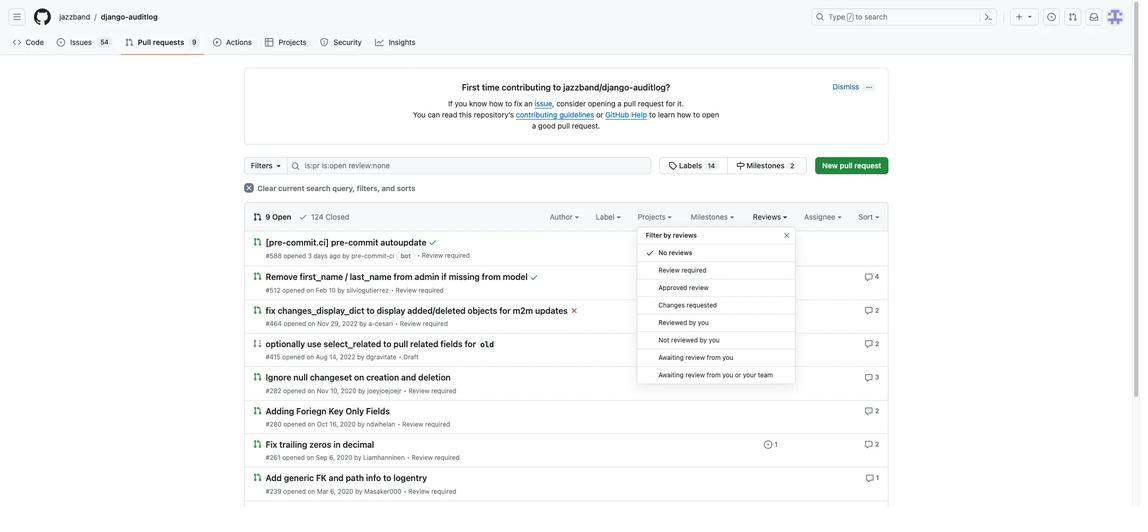Task type: describe. For each thing, give the bounding box(es) containing it.
[pre-
[[266, 238, 286, 248]]

open pull request image for adding foriegn key only fields
[[253, 407, 262, 415]]

no
[[659, 249, 668, 257]]

filter
[[646, 232, 662, 240]]

reviews
[[754, 213, 784, 222]]

1 link for fix trailing zeros in decimal
[[765, 440, 778, 450]]

awaiting review from you or your team
[[659, 372, 774, 380]]

fields
[[441, 340, 463, 350]]

2 horizontal spatial for
[[666, 99, 676, 108]]

on left feb
[[307, 287, 314, 295]]

6, inside add generic fk and path info to logentry #239             opened on mar 6, 2020 by masaker000 • review required
[[330, 488, 336, 496]]

review required link up changes requested link on the bottom right of the page
[[638, 262, 796, 280]]

review for approved review
[[690, 284, 709, 292]]

clear current search query, filters, and sorts link
[[244, 183, 416, 193]]

[pre-commit.ci] pre-commit autoupdate
[[266, 238, 427, 248]]

first time contributing to jazzband/django-auditlog?
[[462, 83, 671, 92]]

1 vertical spatial contributing
[[516, 110, 558, 119]]

graph image
[[375, 38, 384, 47]]

10
[[329, 287, 336, 295]]

2020 inside fix trailing zeros in decimal #261             opened on sep 6, 2020 by liamhanninen • review required
[[337, 454, 353, 462]]

#588
[[266, 253, 282, 260]]

review inside fix trailing zeros in decimal #261             opened on sep 6, 2020 by liamhanninen • review required
[[412, 454, 433, 462]]

2020 inside ignore null changeset on creation and deletion #282             opened on nov 10, 2020 by joeyjoejoejr • review required
[[341, 387, 357, 395]]

• right bot at the left of the page
[[417, 252, 420, 260]]

/ for type
[[849, 14, 853, 21]]

git pull request image inside "9 open" link
[[253, 213, 262, 222]]

on down changes_display_dict
[[308, 320, 316, 328]]

filters button
[[244, 157, 288, 174]]

not
[[659, 337, 670, 345]]

by right 10
[[338, 287, 345, 295]]

1 horizontal spatial a
[[618, 99, 622, 108]]

0 vertical spatial contributing
[[502, 83, 551, 92]]

add generic fk and path info to logentry link
[[266, 474, 427, 484]]

good
[[539, 121, 556, 130]]

sort
[[859, 213, 874, 222]]

new
[[823, 161, 838, 170]]

issue
[[535, 99, 553, 108]]

by inside optionally use select_related to pull related fields for old #415             opened on aug 14, 2022 by dgravitate • draft
[[357, 354, 365, 362]]

0 vertical spatial request
[[638, 99, 664, 108]]

django-
[[101, 12, 129, 21]]

draft pull request element
[[253, 339, 262, 348]]

1 horizontal spatial for
[[500, 306, 511, 316]]

11 / 11 checks ok image
[[429, 239, 437, 247]]

commit.ci]
[[286, 238, 329, 248]]

tag image
[[669, 162, 678, 170]]

opening
[[588, 99, 616, 108]]

• right cesari
[[395, 320, 398, 328]]

on down null
[[308, 387, 315, 395]]

shield image
[[320, 38, 329, 47]]

1 horizontal spatial fix
[[515, 99, 523, 108]]

0 vertical spatial 3
[[308, 253, 312, 260]]

to inside optionally use select_related to pull related fields for old #415             opened on aug 14, 2022 by dgravitate • draft
[[384, 340, 392, 350]]

a inside to learn how to open a good pull request.
[[532, 121, 536, 130]]

jazzband link
[[55, 8, 94, 25]]

closed
[[326, 213, 350, 222]]

you for not reviewed by you
[[709, 337, 720, 345]]

changes requested link
[[638, 297, 796, 315]]

current
[[278, 184, 305, 193]]

fix
[[266, 441, 277, 450]]

required inside fix trailing zeros in decimal #261             opened on sep 6, 2020 by liamhanninen • review required
[[435, 454, 460, 462]]

review required link for joeyjoejoejr
[[409, 387, 457, 395]]

pull inside to learn how to open a good pull request.
[[558, 121, 570, 130]]

2022 inside optionally use select_related to pull related fields for old #415             opened on aug 14, 2022 by dgravitate • draft
[[340, 354, 356, 362]]

/ for jazzband
[[94, 12, 97, 21]]

by inside ignore null changeset on creation and deletion #282             opened on nov 10, 2020 by joeyjoejoejr • review required
[[358, 387, 366, 395]]

to left open
[[694, 110, 701, 119]]

from down not reviewed by you link
[[707, 354, 721, 362]]

review down 11 / 11 checks ok image
[[422, 252, 443, 260]]

#415
[[266, 354, 281, 362]]

missing
[[449, 273, 480, 282]]

you can read this repository's contributing guidelines or github help
[[413, 110, 648, 119]]

1 for remove first_name / last_name from admin if missing from model
[[775, 273, 778, 281]]

draft link
[[404, 354, 419, 362]]

changes
[[659, 302, 685, 310]]

1 vertical spatial request
[[855, 161, 882, 170]]

how inside to learn how to open a good pull request.
[[678, 110, 692, 119]]

github
[[606, 110, 630, 119]]

projects inside popup button
[[638, 213, 668, 222]]

0 vertical spatial reviews
[[673, 232, 697, 240]]

code image
[[13, 38, 21, 47]]

awaiting for awaiting review from you or your team
[[659, 372, 684, 380]]

by inside add generic fk and path info to logentry #239             opened on mar 6, 2020 by masaker000 • review required
[[355, 488, 363, 496]]

review for awaiting review from you
[[686, 354, 706, 362]]

...
[[867, 82, 873, 90]]

0 horizontal spatial git pull request image
[[125, 38, 134, 47]]

open pull request element for fix changes_display_dict to display added/deleted objects for m2m updates
[[253, 306, 262, 315]]

in
[[334, 441, 341, 450]]

clear current search query, filters, and sorts
[[256, 184, 416, 193]]

and inside add generic fk and path info to logentry #239             opened on mar 6, 2020 by masaker000 • review required
[[329, 474, 344, 484]]

pull inside new pull request link
[[840, 161, 853, 170]]

issue element
[[660, 157, 808, 174]]

1 vertical spatial search
[[307, 184, 331, 193]]

deletion
[[419, 374, 451, 383]]

by left a-
[[360, 320, 367, 328]]

and for creation
[[401, 374, 416, 383]]

#239
[[266, 488, 282, 496]]

2 for fix changes_display_dict to display added/deleted objects for m2m updates
[[876, 307, 880, 315]]

#261
[[266, 454, 281, 462]]

0 vertical spatial pre-
[[331, 238, 349, 248]]

no reviews
[[659, 249, 693, 257]]

labels 14
[[678, 161, 716, 170]]

dgravitate link
[[366, 354, 397, 362]]

milestones 2
[[745, 161, 795, 170]]

comment image for fix trailing zeros in decimal
[[865, 441, 874, 450]]

16,
[[330, 421, 338, 429]]

#280
[[266, 421, 282, 429]]

review required link for a-cesari
[[400, 320, 448, 328]]

#282
[[266, 387, 282, 395]]

added/deleted
[[408, 306, 466, 316]]

open pull request element for add generic fk and path info to logentry
[[253, 474, 262, 483]]

review inside ignore null changeset on creation and deletion #282             opened on nov 10, 2020 by joeyjoejoejr • review required
[[409, 387, 430, 395]]

• review required
[[417, 252, 470, 260]]

opened inside the 'adding foriegn key only fields #280             opened on oct 16, 2020 by ndwhelan • review required'
[[284, 421, 306, 429]]

nov inside ignore null changeset on creation and deletion #282             opened on nov 10, 2020 by joeyjoejoejr • review required
[[317, 387, 329, 395]]

1 vertical spatial reviews
[[669, 249, 693, 257]]

ignore null changeset on creation and deletion #282             opened on nov 10, 2020 by joeyjoejoejr • review required
[[266, 374, 457, 395]]

ci
[[390, 253, 395, 260]]

team
[[759, 372, 774, 380]]

django-auditlog link
[[97, 8, 162, 25]]

1 link for remove first_name / last_name from admin if missing from model
[[765, 272, 778, 282]]

search image
[[292, 162, 300, 171]]

changeset
[[310, 374, 352, 383]]

review down remove first_name / last_name from admin if missing from model
[[396, 287, 417, 295]]

reviews button
[[754, 212, 788, 223]]

commit
[[348, 238, 379, 248]]

2 link for optionally use select_related to pull related fields for
[[865, 339, 880, 349]]

label button
[[596, 212, 621, 223]]

new pull request link
[[816, 157, 889, 174]]

silviogutierrez
[[347, 287, 389, 295]]

logentry
[[394, 474, 427, 484]]

3 2 link from the top
[[865, 406, 880, 416]]

on inside the 'adding foriegn key only fields #280             opened on oct 16, 2020 by ndwhelan • review required'
[[308, 421, 315, 429]]

help
[[632, 110, 648, 119]]

draft pull request image
[[253, 340, 262, 348]]

contributing guidelines link
[[516, 110, 595, 119]]

last_name
[[350, 273, 392, 282]]

by up not reviewed by you
[[689, 319, 697, 327]]

requested
[[687, 302, 717, 310]]

to up a-
[[367, 306, 375, 316]]

notifications image
[[1091, 13, 1099, 21]]

2 for fix trailing zeros in decimal
[[876, 441, 880, 449]]

1 / 6 checks ok image
[[570, 307, 579, 315]]

#588             opened 3 days ago by pre-commit-ci
[[266, 253, 395, 260]]

filters
[[251, 161, 273, 170]]

feb
[[316, 287, 327, 295]]

draft
[[404, 354, 419, 362]]

joeyjoejoejr link
[[368, 387, 402, 395]]

dismiss ...
[[833, 82, 873, 91]]

clear
[[258, 184, 277, 193]]

you
[[413, 110, 426, 119]]

adding foriegn key only fields link
[[266, 407, 390, 417]]

0 vertical spatial 2022
[[342, 320, 358, 328]]

open pull request image for [pre-commit.ci] pre-commit autoupdate
[[253, 238, 262, 247]]

type / to search
[[829, 12, 888, 21]]

124 closed
[[309, 213, 350, 222]]

fk
[[316, 474, 327, 484]]

check image for 124 closed link
[[299, 213, 307, 222]]

0 vertical spatial projects
[[279, 38, 307, 47]]

124
[[311, 213, 324, 222]]

liamhanninen
[[364, 454, 405, 462]]

label
[[596, 213, 617, 222]]

awaiting review from you link
[[638, 350, 796, 367]]

from down awaiting review from you link
[[707, 372, 721, 380]]

1 for fix trailing zeros in decimal
[[775, 441, 778, 449]]

related
[[411, 340, 439, 350]]

updates
[[536, 306, 568, 316]]

2 for optionally use select_related to pull related fields for
[[876, 340, 880, 348]]

issue link
[[535, 99, 553, 108]]

on inside optionally use select_related to pull related fields for old #415             opened on aug 14, 2022 by dgravitate • draft
[[307, 354, 314, 362]]

and for filters,
[[382, 184, 395, 193]]

1 horizontal spatial issue opened image
[[1048, 13, 1057, 21]]

jazzband / django-auditlog
[[59, 12, 158, 21]]

9 for 9 open
[[266, 213, 271, 222]]

only
[[346, 407, 364, 417]]

review required link for masaker000
[[409, 488, 457, 496]]

open pull request image for add generic fk and path info to logentry
[[253, 474, 262, 483]]

open pull request element for [pre-commit.ci] pre-commit autoupdate
[[253, 238, 262, 247]]

1 vertical spatial fix
[[266, 306, 276, 316]]

author
[[550, 213, 575, 222]]

dismiss
[[833, 82, 860, 91]]

by right ago
[[343, 253, 350, 260]]

1 horizontal spatial 3
[[876, 374, 880, 382]]

4
[[876, 273, 880, 281]]

ignore
[[266, 374, 292, 383]]

0 horizontal spatial how
[[490, 99, 504, 108]]

insights
[[389, 38, 416, 47]]

dgravitate
[[366, 354, 397, 362]]

from left model
[[482, 273, 501, 282]]

milestone image
[[737, 162, 745, 170]]

filter by reviews
[[646, 232, 697, 240]]



Task type: vqa. For each thing, say whether or not it's contained in the screenshot.
topmost Star this repository Image
no



Task type: locate. For each thing, give the bounding box(es) containing it.
menu containing filter by reviews
[[637, 223, 796, 393]]

2 vertical spatial comment image
[[866, 475, 875, 483]]

review required link down logentry
[[409, 488, 457, 496]]

consider
[[557, 99, 586, 108]]

on left creation
[[354, 374, 364, 383]]

• inside add generic fk and path info to logentry #239             opened on mar 6, 2020 by masaker000 • review required
[[404, 488, 407, 496]]

homepage image
[[34, 8, 51, 25]]

on left oct
[[308, 421, 315, 429]]

review required link up logentry
[[412, 454, 460, 462]]

0 vertical spatial milestones
[[747, 161, 785, 170]]

1 vertical spatial how
[[678, 110, 692, 119]]

time
[[482, 83, 500, 92]]

1 vertical spatial review
[[686, 354, 706, 362]]

required
[[445, 252, 470, 260], [682, 267, 707, 275], [419, 287, 444, 295], [423, 320, 448, 328], [432, 387, 457, 395], [425, 421, 450, 429], [435, 454, 460, 462], [432, 488, 457, 496]]

2 link for fix trailing zeros in decimal
[[865, 440, 880, 450]]

optionally
[[266, 340, 305, 350]]

2020 inside add generic fk and path info to logentry #239             opened on mar 6, 2020 by masaker000 • review required
[[338, 488, 354, 496]]

if you know how to fix an issue ,           consider opening a pull request for it.
[[449, 99, 684, 108]]

0 horizontal spatial pre-
[[331, 238, 349, 248]]

pull up draft
[[394, 340, 408, 350]]

review down not reviewed by you
[[686, 354, 706, 362]]

open pull request element for ignore null changeset on creation and deletion
[[253, 373, 262, 382]]

jazzband
[[59, 12, 90, 21]]

select_related
[[324, 340, 381, 350]]

6, inside fix trailing zeros in decimal #261             opened on sep 6, 2020 by liamhanninen • review required
[[329, 454, 335, 462]]

1 vertical spatial projects
[[638, 213, 668, 222]]

0 vertical spatial 9
[[192, 38, 197, 46]]

3 open pull request image from the top
[[253, 373, 262, 382]]

2 vertical spatial 1 link
[[866, 474, 880, 483]]

• right ndwhelan link
[[398, 421, 401, 429]]

• inside fix trailing zeros in decimal #261             opened on sep 6, 2020 by liamhanninen • review required
[[407, 454, 410, 462]]

0 horizontal spatial or
[[597, 110, 604, 119]]

open pull request element for fix trailing zeros in decimal
[[253, 440, 262, 449]]

review required
[[659, 267, 707, 275]]

review required link down deletion
[[409, 387, 457, 395]]

github help link
[[606, 110, 648, 119]]

open pull request image left remove in the bottom of the page
[[253, 273, 262, 281]]

0 horizontal spatial /
[[94, 12, 97, 21]]

milestones for milestones 2
[[747, 161, 785, 170]]

• inside optionally use select_related to pull related fields for old #415             opened on aug 14, 2022 by dgravitate • draft
[[399, 354, 402, 362]]

fix trailing zeros in decimal #261             opened on sep 6, 2020 by liamhanninen • review required
[[266, 441, 460, 462]]

1 open pull request image from the top
[[253, 306, 262, 315]]

to right type at the top right
[[856, 12, 863, 21]]

changes requested
[[659, 302, 717, 310]]

review required link for silviogutierrez
[[396, 287, 444, 295]]

add
[[266, 474, 282, 484]]

2020 down add generic fk and path info to logentry link
[[338, 488, 354, 496]]

first_name
[[300, 273, 343, 282]]

path
[[346, 474, 364, 484]]

none search field containing filters
[[244, 157, 808, 174]]

you inside not reviewed by you link
[[709, 337, 720, 345]]

0 horizontal spatial milestones
[[691, 213, 730, 222]]

2 vertical spatial 1
[[877, 475, 880, 483]]

comment image for add generic fk and path info to logentry
[[866, 475, 875, 483]]

review down deletion
[[409, 387, 430, 395]]

0 horizontal spatial request
[[638, 99, 664, 108]]

open
[[703, 110, 720, 119]]

liamhanninen link
[[364, 454, 405, 462]]

required inside add generic fk and path info to logentry #239             opened on mar 6, 2020 by masaker000 • review required
[[432, 488, 457, 496]]

/ inside type / to search
[[849, 14, 853, 21]]

open pull request element left add
[[253, 474, 262, 483]]

4 open pull request element from the top
[[253, 373, 262, 382]]

open pull request element for adding foriegn key only fields
[[253, 406, 262, 415]]

open pull request element left adding
[[253, 406, 262, 415]]

1 vertical spatial 9
[[266, 213, 271, 222]]

5 open pull request element from the top
[[253, 406, 262, 415]]

/ right type at the top right
[[849, 14, 853, 21]]

comment image inside 4 link
[[865, 273, 874, 282]]

6, right sep
[[329, 454, 335, 462]]

to inside add generic fk and path info to logentry #239             opened on mar 6, 2020 by masaker000 • review required
[[384, 474, 392, 484]]

3 open pull request image from the top
[[253, 441, 262, 449]]

opened inside fix trailing zeros in decimal #261             opened on sep 6, 2020 by liamhanninen • review required
[[283, 454, 305, 462]]

awaiting
[[659, 354, 684, 362], [659, 372, 684, 380]]

0 vertical spatial nov
[[317, 320, 329, 328]]

ago
[[330, 253, 341, 260]]

0 horizontal spatial for
[[465, 340, 476, 350]]

open pull request image left [pre-
[[253, 238, 262, 247]]

how down it.
[[678, 110, 692, 119]]

opened
[[284, 253, 306, 260], [282, 287, 305, 295], [284, 320, 306, 328], [283, 354, 305, 362], [283, 387, 306, 395], [284, 421, 306, 429], [283, 454, 305, 462], [284, 488, 306, 496]]

on left 'mar'
[[308, 488, 315, 496]]

new pull request
[[823, 161, 882, 170]]

0 horizontal spatial projects
[[279, 38, 307, 47]]

open pull request element left [pre-
[[253, 238, 262, 247]]

nov
[[317, 320, 329, 328], [317, 387, 329, 395]]

null
[[294, 374, 308, 383]]

issue opened image inside 1 link
[[765, 441, 773, 450]]

review required link for liamhanninen
[[412, 454, 460, 462]]

open pull request element left ignore at left
[[253, 373, 262, 382]]

1 vertical spatial issue opened image
[[765, 273, 773, 282]]

you down not reviewed by you link
[[723, 354, 734, 362]]

0 vertical spatial awaiting
[[659, 354, 684, 362]]

auditlog?
[[634, 83, 671, 92]]

2 horizontal spatial and
[[401, 374, 416, 383]]

1 open pull request element from the top
[[253, 238, 262, 247]]

by inside the 'adding foriegn key only fields #280             opened on oct 16, 2020 by ndwhelan • review required'
[[358, 421, 365, 429]]

and inside ignore null changeset on creation and deletion #282             opened on nov 10, 2020 by joeyjoejoejr • review required
[[401, 374, 416, 383]]

search right type at the top right
[[865, 12, 888, 21]]

on inside fix trailing zeros in decimal #261             opened on sep 6, 2020 by liamhanninen • review required
[[307, 454, 314, 462]]

1 horizontal spatial milestones
[[747, 161, 785, 170]]

not reviewed by you
[[659, 337, 720, 345]]

2 vertical spatial review
[[686, 372, 706, 380]]

open pull request image
[[253, 306, 262, 315], [253, 407, 262, 415], [253, 441, 262, 449]]

2 link for fix changes_display_dict to display added/deleted objects for m2m updates
[[865, 306, 880, 315]]

open pull request image left add
[[253, 474, 262, 483]]

review up requested at the right bottom
[[690, 284, 709, 292]]

Issues search field
[[288, 157, 652, 174]]

reviews up no reviews
[[673, 232, 697, 240]]

fix up #464
[[266, 306, 276, 316]]

check image left 124
[[299, 213, 307, 222]]

remove first_name / last_name from admin if missing from model
[[266, 273, 528, 282]]

request up help
[[638, 99, 664, 108]]

0 vertical spatial search
[[865, 12, 888, 21]]

by
[[664, 232, 672, 240], [343, 253, 350, 260], [338, 287, 345, 295], [689, 319, 697, 327], [360, 320, 367, 328], [700, 337, 708, 345], [357, 354, 365, 362], [358, 387, 366, 395], [358, 421, 365, 429], [354, 454, 362, 462], [355, 488, 363, 496]]

2 open pull request image from the top
[[253, 407, 262, 415]]

0 vertical spatial issue opened image
[[57, 38, 65, 47]]

0 horizontal spatial 9
[[192, 38, 197, 46]]

• inside ignore null changeset on creation and deletion #282             opened on nov 10, 2020 by joeyjoejoejr • review required
[[404, 387, 407, 395]]

repository's
[[474, 110, 514, 119]]

silviogutierrez link
[[347, 287, 389, 295]]

1 horizontal spatial /
[[345, 273, 348, 282]]

2 open pull request element from the top
[[253, 272, 262, 281]]

open pull request image
[[253, 238, 262, 247], [253, 273, 262, 281], [253, 373, 262, 382], [253, 474, 262, 483]]

7 open pull request element from the top
[[253, 474, 262, 483]]

projects
[[279, 38, 307, 47], [638, 213, 668, 222]]

awaiting down awaiting review from you
[[659, 372, 684, 380]]

open pull request image left fix
[[253, 441, 262, 449]]

on inside add generic fk and path info to logentry #239             opened on mar 6, 2020 by masaker000 • review required
[[308, 488, 315, 496]]

opened down commit.ci]
[[284, 253, 306, 260]]

1 vertical spatial check image
[[646, 249, 655, 258]]

open pull request image up draft pull request element
[[253, 306, 262, 315]]

a down you can read this repository's contributing guidelines or github help
[[532, 121, 536, 130]]

0 vertical spatial comment image
[[865, 341, 874, 349]]

comment image inside 3 link
[[865, 374, 874, 383]]

by down only
[[358, 421, 365, 429]]

review inside the 'adding foriegn key only fields #280             opened on oct 16, 2020 by ndwhelan • review required'
[[402, 421, 424, 429]]

• up logentry
[[407, 454, 410, 462]]

list containing jazzband
[[55, 8, 806, 25]]

trailing
[[280, 441, 307, 450]]

commit-
[[364, 253, 390, 260]]

1 vertical spatial 3
[[876, 374, 880, 382]]

use
[[307, 340, 322, 350]]

3 open pull request element from the top
[[253, 306, 262, 315]]

your
[[744, 372, 757, 380]]

milestones inside issue 'element'
[[747, 161, 785, 170]]

assignee button
[[805, 212, 842, 223]]

9 for 9
[[192, 38, 197, 46]]

check image inside no reviews link
[[646, 249, 655, 258]]

reviews up review required
[[669, 249, 693, 257]]

this
[[460, 110, 472, 119]]

1 vertical spatial nov
[[317, 387, 329, 395]]

Search all issues text field
[[288, 157, 652, 174]]

open pull request image for fix changes_display_dict to display added/deleted objects for m2m updates
[[253, 306, 262, 315]]

fix
[[515, 99, 523, 108], [266, 306, 276, 316]]

1 vertical spatial issue opened image
[[765, 441, 773, 450]]

milestones up no reviews link
[[691, 213, 730, 222]]

issue opened image
[[1048, 13, 1057, 21], [765, 441, 773, 450]]

review required link for ndwhelan
[[402, 421, 450, 429]]

2020 right 16,
[[340, 421, 356, 429]]

pre- up ago
[[331, 238, 349, 248]]

0 horizontal spatial fix
[[266, 306, 276, 316]]

git pull request image left 9 open
[[253, 213, 262, 222]]

9 open link
[[253, 212, 292, 223]]

#512
[[266, 287, 281, 295]]

a-
[[369, 320, 375, 328]]

contributing down issue
[[516, 110, 558, 119]]

check image left the no on the right
[[646, 249, 655, 258]]

1 vertical spatial milestones
[[691, 213, 730, 222]]

1 2 link from the top
[[865, 306, 880, 315]]

awaiting down not
[[659, 354, 684, 362]]

security
[[334, 38, 362, 47]]

check image for no reviews link
[[646, 249, 655, 258]]

pre-
[[331, 238, 349, 248], [352, 253, 364, 260]]

2020 inside the 'adding foriegn key only fields #280             opened on oct 16, 2020 by ndwhelan • review required'
[[340, 421, 356, 429]]

on left sep
[[307, 454, 314, 462]]

1 vertical spatial awaiting
[[659, 372, 684, 380]]

0 vertical spatial and
[[382, 184, 395, 193]]

assignee
[[805, 213, 838, 222]]

you down awaiting review from you link
[[723, 372, 734, 380]]

14,
[[330, 354, 338, 362]]

git pull request image
[[125, 38, 134, 47], [253, 213, 262, 222]]

opened inside add generic fk and path info to logentry #239             opened on mar 6, 2020 by masaker000 • review required
[[284, 488, 306, 496]]

2 vertical spatial open pull request image
[[253, 441, 262, 449]]

4 2 link from the top
[[865, 440, 880, 450]]

projects right "table" image
[[279, 38, 307, 47]]

milestones inside milestones popup button
[[691, 213, 730, 222]]

1 open pull request image from the top
[[253, 238, 262, 247]]

git pull request image
[[1069, 13, 1078, 21]]

and down draft
[[401, 374, 416, 383]]

1 vertical spatial comment image
[[865, 441, 874, 450]]

1 vertical spatial open pull request image
[[253, 407, 262, 415]]

0 horizontal spatial and
[[329, 474, 344, 484]]

and
[[382, 184, 395, 193], [401, 374, 416, 383], [329, 474, 344, 484]]

you for awaiting review from you
[[723, 354, 734, 362]]

by down ignore null changeset on creation and deletion link
[[358, 387, 366, 395]]

fix left an
[[515, 99, 523, 108]]

a up github
[[618, 99, 622, 108]]

6 open pull request element from the top
[[253, 440, 262, 449]]

optionally use select_related to pull related fields for old #415             opened on aug 14, 2022 by dgravitate • draft
[[266, 340, 494, 362]]

0 horizontal spatial 3
[[308, 253, 312, 260]]

1 vertical spatial 1
[[775, 441, 778, 449]]

2 link
[[865, 306, 880, 315], [865, 339, 880, 349], [865, 406, 880, 416], [865, 440, 880, 450]]

contributing up an
[[502, 83, 551, 92]]

fix changes_display_dict to display added/deleted objects for m2m updates link
[[266, 306, 568, 316]]

1 horizontal spatial or
[[736, 372, 742, 380]]

review
[[422, 252, 443, 260], [659, 267, 680, 275], [396, 287, 417, 295], [400, 320, 421, 328], [409, 387, 430, 395], [402, 421, 424, 429], [412, 454, 433, 462], [409, 488, 430, 496]]

0 vertical spatial 1
[[775, 273, 778, 281]]

1 vertical spatial 1 link
[[765, 440, 778, 450]]

awaiting for awaiting review from you
[[659, 354, 684, 362]]

you right if in the left of the page
[[455, 99, 467, 108]]

actions link
[[209, 34, 257, 50]]

0 vertical spatial open pull request image
[[253, 306, 262, 315]]

1 horizontal spatial git pull request image
[[253, 213, 262, 222]]

masaker000 link
[[364, 488, 402, 496]]

pull down contributing guidelines link
[[558, 121, 570, 130]]

1 horizontal spatial and
[[382, 184, 395, 193]]

to up dgravitate
[[384, 340, 392, 350]]

1 vertical spatial for
[[500, 306, 511, 316]]

projects button
[[638, 212, 672, 223]]

4 open pull request image from the top
[[253, 474, 262, 483]]

open pull request image for fix trailing zeros in decimal
[[253, 441, 262, 449]]

opened inside ignore null changeset on creation and deletion #282             opened on nov 10, 2020 by joeyjoejoejr • review required
[[283, 387, 306, 395]]

table image
[[265, 38, 274, 47]]

issue opened image for 1
[[765, 273, 773, 282]]

you inside awaiting review from you or your team link
[[723, 372, 734, 380]]

x image
[[244, 183, 254, 193]]

from down bot at the left of the page
[[394, 273, 413, 282]]

required inside menu
[[682, 267, 707, 275]]

learn
[[659, 110, 676, 119]]

/ up #512             opened on feb 10 by silviogutierrez • review required
[[345, 273, 348, 282]]

opened down remove in the bottom of the page
[[282, 287, 305, 295]]

• inside the 'adding foriegn key only fields #280             opened on oct 16, 2020 by ndwhelan • review required'
[[398, 421, 401, 429]]

issue opened image
[[57, 38, 65, 47], [765, 273, 773, 282]]

command palette image
[[985, 13, 994, 21]]

1 horizontal spatial search
[[865, 12, 888, 21]]

review required link for pre-commit-ci
[[422, 252, 470, 260]]

plus image
[[1016, 13, 1024, 21]]

comment image
[[865, 341, 874, 349], [865, 441, 874, 450], [866, 475, 875, 483]]

0 vertical spatial or
[[597, 110, 604, 119]]

milestones for milestones
[[691, 213, 730, 222]]

pre- down commit
[[352, 253, 364, 260]]

1 vertical spatial 2022
[[340, 354, 356, 362]]

3 link
[[865, 373, 880, 383]]

read
[[442, 110, 458, 119]]

1 horizontal spatial how
[[678, 110, 692, 119]]

/ left the django-
[[94, 12, 97, 21]]

you inside awaiting review from you link
[[723, 354, 734, 362]]

2 horizontal spatial /
[[849, 14, 853, 21]]

0 vertical spatial git pull request image
[[125, 38, 134, 47]]

how
[[490, 99, 504, 108], [678, 110, 692, 119]]

• down remove first_name / last_name from admin if missing from model
[[391, 287, 394, 295]]

2 2 link from the top
[[865, 339, 880, 349]]

6,
[[329, 454, 335, 462], [330, 488, 336, 496]]

triangle down image
[[1026, 12, 1035, 21]]

list
[[55, 8, 806, 25]]

for left old
[[465, 340, 476, 350]]

0 vertical spatial how
[[490, 99, 504, 108]]

1 vertical spatial and
[[401, 374, 416, 383]]

pull right new
[[840, 161, 853, 170]]

0 vertical spatial check image
[[299, 213, 307, 222]]

8 / 8 checks ok image
[[530, 273, 539, 282]]

0 vertical spatial for
[[666, 99, 676, 108]]

1 vertical spatial 6,
[[330, 488, 336, 496]]

to up ,
[[553, 83, 562, 92]]

info
[[366, 474, 381, 484]]

play image
[[213, 38, 221, 47]]

joeyjoejoejr
[[368, 387, 402, 395]]

2 vertical spatial for
[[465, 340, 476, 350]]

pull inside optionally use select_related to pull related fields for old #415             opened on aug 14, 2022 by dgravitate • draft
[[394, 340, 408, 350]]

key
[[329, 407, 344, 417]]

2022 down select_related
[[340, 354, 356, 362]]

1 vertical spatial or
[[736, 372, 742, 380]]

reviewed
[[659, 319, 688, 327]]

1 vertical spatial git pull request image
[[253, 213, 262, 222]]

for inside optionally use select_related to pull related fields for old #415             opened on aug 14, 2022 by dgravitate • draft
[[465, 340, 476, 350]]

comment image for optionally use select_related to pull related fields for
[[865, 341, 874, 349]]

1 horizontal spatial issue opened image
[[765, 273, 773, 282]]

to right help
[[650, 110, 657, 119]]

by right reviewed
[[700, 337, 708, 345]]

projects up filter
[[638, 213, 668, 222]]

issue opened image for issues
[[57, 38, 65, 47]]

by inside fix trailing zeros in decimal #261             opened on sep 6, 2020 by liamhanninen • review required
[[354, 454, 362, 462]]

close menu image
[[783, 232, 792, 240]]

open pull request image left adding
[[253, 407, 262, 415]]

0 horizontal spatial a
[[532, 121, 536, 130]]

2022
[[342, 320, 358, 328], [340, 354, 356, 362]]

opened down adding
[[284, 421, 306, 429]]

you inside the reviewed by you link
[[698, 319, 709, 327]]

0 vertical spatial issue opened image
[[1048, 13, 1057, 21]]

opened right #464
[[284, 320, 306, 328]]

0 vertical spatial fix
[[515, 99, 523, 108]]

0 horizontal spatial issue opened image
[[57, 38, 65, 47]]

/ inside the jazzband / django-auditlog
[[94, 12, 97, 21]]

2
[[791, 162, 795, 170], [876, 307, 880, 315], [876, 340, 880, 348], [876, 407, 880, 415], [876, 441, 880, 449]]

1 vertical spatial a
[[532, 121, 536, 130]]

decimal
[[343, 441, 374, 450]]

first
[[462, 83, 480, 92]]

2 inside milestones 2
[[791, 162, 795, 170]]

review inside add generic fk and path info to logentry #239             opened on mar 6, 2020 by masaker000 • review required
[[409, 488, 430, 496]]

review required link right ndwhelan link
[[402, 421, 450, 429]]

if
[[449, 99, 453, 108]]

2 open pull request image from the top
[[253, 273, 262, 281]]

2 vertical spatial and
[[329, 474, 344, 484]]

request
[[638, 99, 664, 108], [855, 161, 882, 170]]

0 vertical spatial review
[[690, 284, 709, 292]]

required inside ignore null changeset on creation and deletion #282             opened on nov 10, 2020 by joeyjoejoejr • review required
[[432, 387, 457, 395]]

review down logentry
[[409, 488, 430, 496]]

0 vertical spatial 1 link
[[765, 272, 778, 282]]

0 horizontal spatial search
[[307, 184, 331, 193]]

opened down null
[[283, 387, 306, 395]]

git pull request image left pull
[[125, 38, 134, 47]]

objects
[[468, 306, 498, 316]]

1 horizontal spatial request
[[855, 161, 882, 170]]

0 horizontal spatial check image
[[299, 213, 307, 222]]

type
[[829, 12, 846, 21]]

1 vertical spatial pre-
[[352, 253, 364, 260]]

open pull request image for ignore null changeset on creation and deletion
[[253, 373, 262, 382]]

by down path
[[355, 488, 363, 496]]

admin
[[415, 273, 440, 282]]

comment image for ignore null changeset on creation and deletion
[[865, 374, 874, 383]]

29,
[[331, 320, 341, 328]]

open pull request element for remove first_name / last_name from admin if missing from model
[[253, 272, 262, 281]]

pull requests
[[138, 38, 184, 47]]

check image
[[299, 213, 307, 222], [646, 249, 655, 258]]

opened inside optionally use select_related to pull related fields for old #415             opened on aug 14, 2022 by dgravitate • draft
[[283, 354, 305, 362]]

you for awaiting review from you or your team
[[723, 372, 734, 380]]

open pull request image for remove first_name / last_name from admin if missing from model
[[253, 273, 262, 281]]

comment image for remove first_name / last_name from admin if missing from model
[[865, 273, 874, 282]]

not reviewed by you link
[[638, 332, 796, 350]]

54
[[100, 38, 109, 46]]

open pull request element
[[253, 238, 262, 247], [253, 272, 262, 281], [253, 306, 262, 315], [253, 373, 262, 382], [253, 406, 262, 415], [253, 440, 262, 449], [253, 474, 262, 483]]

on left aug
[[307, 354, 314, 362]]

search left query,
[[307, 184, 331, 193]]

6, right 'mar'
[[330, 488, 336, 496]]

comment image for fix changes_display_dict to display added/deleted objects for m2m updates
[[865, 307, 874, 315]]

review down fix changes_display_dict to display added/deleted objects for m2m updates link
[[400, 320, 421, 328]]

review for awaiting review from you or your team
[[686, 372, 706, 380]]

None search field
[[244, 157, 808, 174]]

0 vertical spatial a
[[618, 99, 622, 108]]

1 horizontal spatial projects
[[638, 213, 668, 222]]

by right filter
[[664, 232, 672, 240]]

comment image
[[865, 273, 874, 282], [865, 307, 874, 315], [865, 374, 874, 383], [865, 408, 874, 416]]

check image inside 124 closed link
[[299, 213, 307, 222]]

review right ndwhelan
[[402, 421, 424, 429]]

1 awaiting from the top
[[659, 354, 684, 362]]

1 horizontal spatial pre-
[[352, 253, 364, 260]]

0 horizontal spatial issue opened image
[[765, 441, 773, 450]]

triangle down image
[[275, 162, 283, 170]]

0 vertical spatial 6,
[[329, 454, 335, 462]]

pull up github help link
[[624, 99, 636, 108]]

1 horizontal spatial check image
[[646, 249, 655, 258]]

1 horizontal spatial 9
[[266, 213, 271, 222]]

review up approved at right
[[659, 267, 680, 275]]

requests
[[153, 38, 184, 47]]

2 awaiting from the top
[[659, 372, 684, 380]]

9 left open at top left
[[266, 213, 271, 222]]

and left sorts
[[382, 184, 395, 193]]

required inside the 'adding foriegn key only fields #280             opened on oct 16, 2020 by ndwhelan • review required'
[[425, 421, 450, 429]]

menu
[[637, 223, 796, 393]]

to up repository's
[[506, 99, 513, 108]]



